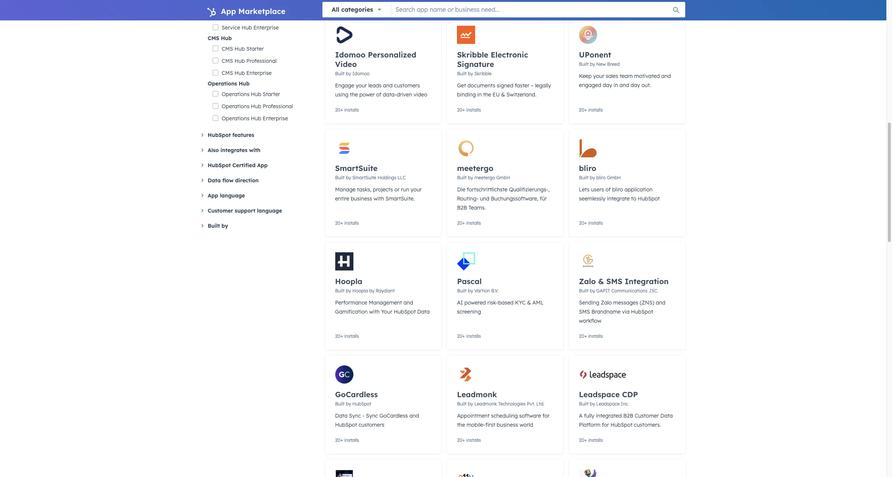 Task type: describe. For each thing, give the bounding box(es) containing it.
video
[[335, 59, 357, 69]]

installs for pascal
[[467, 333, 481, 339]]

ai
[[457, 299, 463, 306]]

holdings
[[378, 175, 397, 180]]

gapit
[[597, 288, 611, 294]]

b.v.
[[492, 288, 499, 294]]

20 for zalo & sms integration
[[580, 333, 585, 339]]

appointment
[[457, 412, 490, 419]]

for inside a fully integrated b2b customer data platform for hubspot customers.
[[603, 421, 610, 428]]

service for service hub professional
[[222, 12, 240, 19]]

integrates
[[221, 147, 248, 154]]

also
[[208, 147, 219, 154]]

meetergo built by meetergo gmbh
[[457, 163, 511, 180]]

Search app name or business need... search field
[[392, 2, 686, 17]]

hubspot inside gocardless built by hubspot
[[353, 401, 372, 407]]

installs for bliro
[[589, 220, 603, 226]]

und
[[480, 195, 490, 202]]

via
[[623, 308, 630, 315]]

flow
[[223, 177, 234, 184]]

engage your leads and customers using the power of data-driven video
[[335, 82, 428, 98]]

20 for uponent
[[580, 107, 585, 113]]

20 for leadmonk
[[457, 437, 463, 443]]

built inside the 'zalo & sms integration built by gapit communications jsc.'
[[580, 288, 589, 294]]

cms for cms hub professional
[[222, 58, 233, 64]]

1 vertical spatial leadmonk
[[475, 401, 497, 407]]

2 sync from the left
[[366, 412, 378, 419]]

20 for bliro
[[580, 220, 585, 226]]

installs for hoopla
[[345, 333, 359, 339]]

20 + installs for gocardless
[[335, 437, 359, 443]]

tasks,
[[357, 186, 372, 193]]

customers.
[[635, 421, 662, 428]]

electronic
[[491, 50, 529, 59]]

data flow direction button
[[201, 176, 313, 185]]

hubspot inside data sync - sync gocardless and hubspot customers
[[335, 421, 357, 428]]

your
[[381, 308, 393, 315]]

0 vertical spatial skribble
[[457, 50, 489, 59]]

20 + installs for smartsuite
[[335, 220, 359, 226]]

eu
[[493, 91, 500, 98]]

idomoo personalized video built by idomoo
[[335, 50, 417, 76]]

performance
[[335, 299, 368, 306]]

sms inside the 'zalo & sms integration built by gapit communications jsc.'
[[607, 277, 623, 286]]

performance management and gamification with your hubspot data
[[335, 299, 430, 315]]

hubspot certified app button
[[201, 161, 313, 170]]

software
[[520, 412, 542, 419]]

based
[[499, 299, 514, 306]]

+ for skribble electronic signature
[[463, 107, 465, 113]]

+ for bliro
[[585, 220, 588, 226]]

get documents signed faster – legally binding in the eu & switzerland.
[[457, 82, 552, 98]]

2 day from the left
[[631, 82, 641, 89]]

hubspot inside a fully integrated b2b customer data platform for hubspot customers.
[[611, 421, 633, 428]]

b2b inside a fully integrated b2b customer data platform for hubspot customers.
[[624, 412, 634, 419]]

keep
[[580, 73, 592, 79]]

1 vertical spatial leadspace
[[597, 401, 620, 407]]

mobile-
[[467, 421, 486, 428]]

skribble electronic signature built by skribble
[[457, 50, 529, 76]]

hub for operations hub enterprise
[[251, 115, 261, 122]]

also integrates with button
[[201, 146, 313, 155]]

teams.
[[469, 204, 486, 211]]

world
[[520, 421, 534, 428]]

2 horizontal spatial app
[[257, 162, 268, 169]]

20 + installs for pascal
[[457, 333, 481, 339]]

video
[[414, 91, 428, 98]]

0 vertical spatial hoopla
[[335, 277, 363, 286]]

binding
[[457, 91, 476, 98]]

run
[[401, 186, 410, 193]]

cms hub
[[208, 35, 232, 42]]

hub for cms hub starter
[[235, 45, 245, 52]]

hub for operations hub starter
[[251, 91, 261, 98]]

enterprise for service hub enterprise
[[254, 24, 279, 31]]

built inside dropdown button
[[208, 222, 220, 229]]

cms for cms hub enterprise
[[222, 70, 233, 76]]

1 sync from the left
[[349, 412, 361, 419]]

(zns)
[[640, 299, 655, 306]]

team
[[620, 73, 633, 79]]

qualifizierungs-
[[509, 186, 549, 193]]

brandname
[[592, 308, 621, 315]]

a fully integrated b2b customer data platform for hubspot customers.
[[580, 412, 673, 428]]

bliro for lets
[[613, 186, 624, 193]]

scheduling
[[492, 412, 518, 419]]

the inside appointment scheduling software for the mobile-first business world
[[457, 421, 465, 428]]

data inside dropdown button
[[208, 177, 221, 184]]

of inside lets users of bliro application seemlessly integrate to hubspot
[[606, 186, 611, 193]]

hub for service hub enterprise
[[242, 24, 252, 31]]

-
[[363, 412, 365, 419]]

starter for cms hub starter
[[247, 45, 264, 52]]

by inside skribble electronic signature built by skribble
[[468, 71, 474, 76]]

gamification
[[335, 308, 368, 315]]

hub for operations hub professional
[[251, 103, 261, 110]]

by inside meetergo built by meetergo gmbh
[[468, 175, 474, 180]]

sales
[[606, 73, 619, 79]]

20 + installs for bliro
[[580, 220, 603, 226]]

20 for pascal
[[457, 333, 463, 339]]

+ for gocardless
[[341, 437, 343, 443]]

20 + installs for leadmonk
[[457, 437, 481, 443]]

installs for leadmonk
[[467, 437, 481, 443]]

app for app language
[[208, 192, 218, 199]]

integration
[[625, 277, 669, 286]]

smartsuite built by smartsuite holdings llc
[[335, 163, 406, 180]]

uponent
[[580, 50, 612, 59]]

integrate
[[608, 195, 630, 202]]

personalized
[[368, 50, 417, 59]]

manage
[[335, 186, 356, 193]]

app language button
[[201, 191, 313, 200]]

hubspot inside performance management and gamification with your hubspot data
[[394, 308, 416, 315]]

lets
[[580, 186, 590, 193]]

messages
[[614, 299, 639, 306]]

by inside leadspace cdp built by leadspace inc.
[[590, 401, 596, 407]]

hubspot inside lets users of bliro application seemlessly integrate to hubspot
[[638, 195, 660, 202]]

documents
[[468, 82, 496, 89]]

hubspot inside sending zalo messages (zns) and sms brandname via hubspot workflow
[[632, 308, 654, 315]]

installs for leadspace cdp
[[589, 437, 603, 443]]

pvt.
[[527, 401, 536, 407]]

1 vertical spatial meetergo
[[475, 175, 495, 180]]

0 horizontal spatial language
[[220, 192, 245, 199]]

caret image for built by
[[201, 224, 203, 227]]

caret image for app language
[[201, 194, 203, 197]]

caret image for hubspot certified app
[[201, 163, 203, 167]]

the inside get documents signed faster – legally binding in the eu & switzerland.
[[484, 91, 492, 98]]

management
[[369, 299, 402, 306]]

& inside get documents signed faster – legally binding in the eu & switzerland.
[[502, 91, 506, 98]]

fortschrittlichste
[[467, 186, 508, 193]]

caret image for customer support language
[[201, 209, 203, 212]]

by inside "smartsuite built by smartsuite holdings llc"
[[346, 175, 351, 180]]

hubspot inside dropdown button
[[208, 162, 231, 169]]

operations for operations hub professional
[[222, 103, 250, 110]]

app language
[[208, 192, 245, 199]]

zalo & sms integration built by gapit communications jsc.
[[580, 277, 669, 294]]

0 vertical spatial bliro
[[580, 163, 597, 173]]

kyc
[[516, 299, 526, 306]]

cms hub professional
[[222, 58, 277, 64]]

your inside manage tasks, projects or run your entire business with smartsuite.
[[411, 186, 422, 193]]

0 vertical spatial gocardless
[[335, 390, 378, 399]]

lets users of bliro application seemlessly integrate to hubspot
[[580, 186, 660, 202]]

communications
[[612, 288, 648, 294]]

routing-
[[457, 195, 479, 202]]

or
[[395, 186, 400, 193]]

die
[[457, 186, 466, 193]]

+ for uponent
[[585, 107, 588, 113]]

ltd.
[[537, 401, 545, 407]]

by inside built by dropdown button
[[222, 222, 228, 229]]

integrated
[[596, 412, 622, 419]]

and inside the engage your leads and customers using the power of data-driven video
[[383, 82, 393, 89]]

features
[[233, 132, 254, 138]]

business for smartsuite
[[351, 195, 372, 202]]

fully
[[585, 412, 595, 419]]

signature
[[457, 59, 495, 69]]

pascal built by vartion b.v.
[[457, 277, 499, 294]]

starter for service hub starter
[[254, 0, 271, 7]]

installs for meetergo
[[467, 220, 481, 226]]

hub for cms hub enterprise
[[235, 70, 245, 76]]

get
[[457, 82, 466, 89]]

customer support language
[[208, 207, 282, 214]]

all
[[332, 6, 340, 13]]

sms inside sending zalo messages (zns) and sms brandname via hubspot workflow
[[580, 308, 591, 315]]

compatible hubspot plans group
[[208, 0, 313, 124]]

1 vertical spatial smartsuite
[[353, 175, 377, 180]]

uponent built by new breed
[[580, 50, 620, 67]]

caret image for also integrates with
[[201, 148, 203, 152]]

first
[[486, 421, 496, 428]]

built inside idomoo personalized video built by idomoo
[[335, 71, 345, 76]]



Task type: vqa. For each thing, say whether or not it's contained in the screenshot.
top the Idomoo
yes



Task type: locate. For each thing, give the bounding box(es) containing it.
bliro inside lets users of bliro application seemlessly integrate to hubspot
[[613, 186, 624, 193]]

1 vertical spatial customers
[[359, 421, 385, 428]]

built inside hoopla built by hoopla by raydiant
[[335, 288, 345, 294]]

1 horizontal spatial sms
[[607, 277, 623, 286]]

by up fully
[[590, 401, 596, 407]]

professional for operations hub professional
[[263, 103, 293, 110]]

app down the data flow direction
[[208, 192, 218, 199]]

hub up service hub professional
[[242, 0, 252, 7]]

built inside skribble electronic signature built by skribble
[[457, 71, 467, 76]]

1 caret image from the top
[[201, 148, 203, 152]]

built inside leadspace cdp built by leadspace inc.
[[580, 401, 589, 407]]

1 vertical spatial &
[[599, 277, 605, 286]]

20 + installs
[[335, 107, 359, 113], [457, 107, 481, 113], [580, 107, 603, 113], [335, 220, 359, 226], [457, 220, 481, 226], [580, 220, 603, 226], [335, 333, 359, 339], [457, 333, 481, 339], [580, 333, 603, 339], [335, 437, 359, 443], [457, 437, 481, 443], [580, 437, 603, 443]]

caret image for hubspot features
[[201, 133, 203, 137]]

bliro for bliro
[[597, 175, 606, 180]]

of
[[377, 91, 382, 98], [606, 186, 611, 193]]

20 + installs for meetergo
[[457, 220, 481, 226]]

and inside performance management and gamification with your hubspot data
[[404, 299, 413, 306]]

ai powered risk-based kyc & aml screening
[[457, 299, 544, 315]]

sync right -
[[366, 412, 378, 419]]

customers inside data sync - sync gocardless and hubspot customers
[[359, 421, 385, 428]]

1 horizontal spatial customer
[[635, 412, 659, 419]]

0 vertical spatial for
[[543, 412, 550, 419]]

with inside performance management and gamification with your hubspot data
[[369, 308, 380, 315]]

1 vertical spatial gocardless
[[380, 412, 408, 419]]

hub up operations hub
[[235, 70, 245, 76]]

0 vertical spatial smartsuite
[[335, 163, 378, 173]]

0 vertical spatial starter
[[254, 0, 271, 7]]

hub for service hub professional
[[242, 12, 252, 19]]

leadmonk
[[457, 390, 497, 399], [475, 401, 497, 407]]

cms hub enterprise
[[222, 70, 272, 76]]

keep your sales team motivated and engaged day in and day out.
[[580, 73, 672, 89]]

2 service from the top
[[222, 12, 240, 19]]

service hub starter
[[222, 0, 271, 7]]

zalo up sending
[[580, 277, 596, 286]]

0 vertical spatial service
[[222, 0, 240, 7]]

0 horizontal spatial b2b
[[457, 204, 467, 211]]

business down tasks,
[[351, 195, 372, 202]]

your for by
[[594, 73, 605, 79]]

0 vertical spatial of
[[377, 91, 382, 98]]

+ for meetergo
[[463, 220, 465, 226]]

+ for idomoo personalized video
[[341, 107, 343, 113]]

b2b inside die fortschrittlichste qualifizierungs-, routing- und buchungssoftware, für b2b teams.
[[457, 204, 467, 211]]

1 service from the top
[[222, 0, 240, 7]]

3 caret image from the top
[[201, 224, 203, 227]]

20 + installs down using
[[335, 107, 359, 113]]

1 vertical spatial bliro
[[597, 175, 606, 180]]

20 + installs for skribble electronic signature
[[457, 107, 481, 113]]

gocardless up -
[[335, 390, 378, 399]]

by down pascal
[[468, 288, 474, 294]]

gocardless right -
[[380, 412, 408, 419]]

by left gapit
[[590, 288, 596, 294]]

0 vertical spatial in
[[614, 82, 619, 89]]

1 vertical spatial professional
[[247, 58, 277, 64]]

by up manage
[[346, 175, 351, 180]]

0 horizontal spatial gmbh
[[497, 175, 511, 180]]

and inside data sync - sync gocardless and hubspot customers
[[410, 412, 419, 419]]

1 horizontal spatial business
[[497, 421, 519, 428]]

by inside bliro built by bliro gmbh
[[590, 175, 596, 180]]

gmbh inside meetergo built by meetergo gmbh
[[497, 175, 511, 180]]

the left eu
[[484, 91, 492, 98]]

20 + installs down workflow on the bottom
[[580, 333, 603, 339]]

data left -
[[335, 412, 348, 419]]

hub for cms hub professional
[[235, 58, 245, 64]]

0 horizontal spatial of
[[377, 91, 382, 98]]

data left flow
[[208, 177, 221, 184]]

leadmonk built by leadmonk technologies pvt. ltd.
[[457, 390, 545, 407]]

your for video
[[356, 82, 367, 89]]

service hub enterprise
[[222, 24, 279, 31]]

cdp
[[623, 390, 639, 399]]

2 caret image from the top
[[201, 209, 203, 212]]

enterprise
[[254, 24, 279, 31], [247, 70, 272, 76], [263, 115, 288, 122]]

operations for operations hub enterprise
[[222, 115, 250, 122]]

marketplace
[[239, 6, 286, 16]]

20 for gocardless
[[335, 437, 341, 443]]

built inside bliro built by bliro gmbh
[[580, 175, 589, 180]]

installs down the seemlessly
[[589, 220, 603, 226]]

platform
[[580, 421, 601, 428]]

0 vertical spatial caret image
[[201, 133, 203, 137]]

caret image for data flow direction
[[201, 179, 203, 182]]

+ for smartsuite
[[341, 220, 343, 226]]

skribble
[[457, 50, 489, 59], [475, 71, 492, 76]]

20 + installs down data sync - sync gocardless and hubspot customers
[[335, 437, 359, 443]]

0 horizontal spatial customer
[[208, 207, 233, 214]]

customers down -
[[359, 421, 385, 428]]

by up the users
[[590, 175, 596, 180]]

idomoo up engage
[[335, 50, 366, 59]]

20 + installs down entire
[[335, 220, 359, 226]]

idomoo
[[335, 50, 366, 59], [353, 71, 370, 76]]

installs down screening
[[467, 333, 481, 339]]

cms hub starter
[[222, 45, 264, 52]]

cms for cms hub
[[208, 35, 220, 42]]

app for app marketplace
[[221, 6, 236, 16]]

& inside ai powered risk-based kyc & aml screening
[[528, 299, 531, 306]]

2 horizontal spatial your
[[594, 73, 605, 79]]

20 + installs for hoopla
[[335, 333, 359, 339]]

raydiant
[[376, 288, 395, 294]]

your right run
[[411, 186, 422, 193]]

by
[[590, 61, 596, 67], [346, 71, 351, 76], [468, 71, 474, 76], [346, 175, 351, 180], [468, 175, 474, 180], [590, 175, 596, 180], [222, 222, 228, 229], [346, 288, 351, 294], [370, 288, 375, 294], [468, 288, 474, 294], [590, 288, 596, 294], [590, 401, 596, 407], [346, 401, 351, 407], [468, 401, 474, 407]]

hubspot features
[[208, 132, 254, 138]]

1 vertical spatial service
[[222, 12, 240, 19]]

seemlessly
[[580, 195, 606, 202]]

0 horizontal spatial customers
[[359, 421, 385, 428]]

1 vertical spatial customer
[[635, 412, 659, 419]]

operations down operations hub starter
[[222, 103, 250, 110]]

20 + installs down screening
[[457, 333, 481, 339]]

2 horizontal spatial the
[[484, 91, 492, 98]]

in inside "keep your sales team motivated and engaged day in and day out."
[[614, 82, 619, 89]]

0 vertical spatial customer
[[208, 207, 233, 214]]

pascal
[[457, 277, 482, 286]]

20 for idomoo personalized video
[[335, 107, 341, 113]]

legally
[[536, 82, 552, 89]]

app up service hub enterprise
[[221, 6, 236, 16]]

2 vertical spatial &
[[528, 299, 531, 306]]

0 vertical spatial customers
[[394, 82, 420, 89]]

by down "video"
[[346, 71, 351, 76]]

1 vertical spatial idomoo
[[353, 71, 370, 76]]

1 vertical spatial sms
[[580, 308, 591, 315]]

the inside the engage your leads and customers using the power of data-driven video
[[350, 91, 358, 98]]

built inside pascal built by vartion b.v.
[[457, 288, 467, 294]]

3 caret image from the top
[[201, 179, 203, 182]]

zalo
[[580, 277, 596, 286], [601, 299, 612, 306]]

hub up cms hub starter
[[221, 35, 232, 42]]

hoopla built by hoopla by raydiant
[[335, 277, 395, 294]]

service up service hub professional
[[222, 0, 240, 7]]

hubspot up -
[[353, 401, 372, 407]]

also integrates with
[[208, 147, 261, 154]]

installs down gamification
[[345, 333, 359, 339]]

1 vertical spatial zalo
[[601, 299, 612, 306]]

professional up the cms hub enterprise
[[247, 58, 277, 64]]

1 vertical spatial enterprise
[[247, 70, 272, 76]]

professional up service hub enterprise
[[254, 12, 284, 19]]

caret image inside customer support language dropdown button
[[201, 209, 203, 212]]

zalo up brandname
[[601, 299, 612, 306]]

1 vertical spatial starter
[[247, 45, 264, 52]]

installs down workflow on the bottom
[[589, 333, 603, 339]]

smartsuite
[[335, 163, 378, 173], [353, 175, 377, 180]]

hubspot down integrated
[[611, 421, 633, 428]]

support
[[235, 207, 256, 214]]

of inside the engage your leads and customers using the power of data-driven video
[[377, 91, 382, 98]]

20 + installs down gamification
[[335, 333, 359, 339]]

3 service from the top
[[222, 24, 240, 31]]

data-
[[383, 91, 397, 98]]

1 horizontal spatial sync
[[366, 412, 378, 419]]

customer inside dropdown button
[[208, 207, 233, 214]]

0 horizontal spatial the
[[350, 91, 358, 98]]

bliro up 'lets'
[[580, 163, 597, 173]]

day down sales
[[603, 82, 613, 89]]

1 vertical spatial in
[[478, 91, 482, 98]]

by inside the 'zalo & sms integration built by gapit communications jsc.'
[[590, 288, 596, 294]]

sync
[[349, 412, 361, 419], [366, 412, 378, 419]]

starter for operations hub starter
[[263, 91, 280, 98]]

0 vertical spatial app
[[221, 6, 236, 16]]

starter
[[254, 0, 271, 7], [247, 45, 264, 52], [263, 91, 280, 98]]

data right the your
[[418, 308, 430, 315]]

service for service hub starter
[[222, 0, 240, 7]]

motivated
[[635, 73, 660, 79]]

2 vertical spatial service
[[222, 24, 240, 31]]

1 vertical spatial skribble
[[475, 71, 492, 76]]

data inside data sync - sync gocardless and hubspot customers
[[335, 412, 348, 419]]

0 horizontal spatial &
[[502, 91, 506, 98]]

smartsuite.
[[386, 195, 415, 202]]

hub
[[242, 0, 252, 7], [242, 12, 252, 19], [242, 24, 252, 31], [221, 35, 232, 42], [235, 45, 245, 52], [235, 58, 245, 64], [235, 70, 245, 76], [239, 80, 250, 87], [251, 91, 261, 98], [251, 103, 261, 110], [251, 115, 261, 122]]

for down ltd.
[[543, 412, 550, 419]]

0 horizontal spatial zalo
[[580, 277, 596, 286]]

service down the service hub starter
[[222, 12, 240, 19]]

day left out.
[[631, 82, 641, 89]]

1 horizontal spatial b2b
[[624, 412, 634, 419]]

buchungssoftware,
[[491, 195, 539, 202]]

starter up operations hub professional
[[263, 91, 280, 98]]

projects
[[373, 186, 393, 193]]

with inside manage tasks, projects or run your entire business with smartsuite.
[[374, 195, 384, 202]]

enterprise down marketplace
[[254, 24, 279, 31]]

by inside uponent built by new breed
[[590, 61, 596, 67]]

20 for leadspace cdp
[[580, 437, 585, 443]]

2 vertical spatial professional
[[263, 103, 293, 110]]

0 vertical spatial &
[[502, 91, 506, 98]]

+ for hoopla
[[341, 333, 343, 339]]

hub for service hub starter
[[242, 0, 252, 7]]

gocardless built by hubspot
[[335, 390, 378, 407]]

installs for idomoo personalized video
[[345, 107, 359, 113]]

20 + installs for zalo & sms integration
[[580, 333, 603, 339]]

1 horizontal spatial your
[[411, 186, 422, 193]]

data inside performance management and gamification with your hubspot data
[[418, 308, 430, 315]]

operations hub
[[208, 80, 250, 87]]

1 vertical spatial for
[[603, 421, 610, 428]]

breed
[[608, 61, 620, 67]]

installs down "engaged"
[[589, 107, 603, 113]]

in down sales
[[614, 82, 619, 89]]

leadspace cdp built by leadspace inc.
[[580, 390, 639, 407]]

2 gmbh from the left
[[608, 175, 621, 180]]

in
[[614, 82, 619, 89], [478, 91, 482, 98]]

hub up operations hub enterprise
[[251, 103, 261, 110]]

caret image inside also integrates with dropdown button
[[201, 148, 203, 152]]

+ for zalo & sms integration
[[585, 333, 588, 339]]

hub up operations hub professional
[[251, 91, 261, 98]]

professional
[[254, 12, 284, 19], [247, 58, 277, 64], [263, 103, 293, 110]]

20 for hoopla
[[335, 333, 341, 339]]

0 vertical spatial with
[[249, 147, 261, 154]]

hub down cms hub starter
[[235, 58, 245, 64]]

customers inside the engage your leads and customers using the power of data-driven video
[[394, 82, 420, 89]]

business inside manage tasks, projects or run your entire business with smartsuite.
[[351, 195, 372, 202]]

driven
[[397, 91, 412, 98]]

caret image inside data flow direction dropdown button
[[201, 179, 203, 182]]

app up data flow direction dropdown button
[[257, 162, 268, 169]]

+
[[341, 107, 343, 113], [463, 107, 465, 113], [585, 107, 588, 113], [341, 220, 343, 226], [463, 220, 465, 226], [585, 220, 588, 226], [341, 333, 343, 339], [463, 333, 465, 339], [585, 333, 588, 339], [341, 437, 343, 443], [463, 437, 465, 443], [585, 437, 588, 443]]

data inside a fully integrated b2b customer data platform for hubspot customers.
[[661, 412, 673, 419]]

starter up service hub professional
[[254, 0, 271, 7]]

0 horizontal spatial for
[[543, 412, 550, 419]]

hub up cms hub professional
[[235, 45, 245, 52]]

bliro up "integrate"
[[613, 186, 624, 193]]

sms
[[607, 277, 623, 286], [580, 308, 591, 315]]

operations hub starter
[[222, 91, 280, 98]]

1 vertical spatial business
[[497, 421, 519, 428]]

1 vertical spatial b2b
[[624, 412, 634, 419]]

certified
[[233, 162, 256, 169]]

by down customer support language
[[222, 222, 228, 229]]

customer inside a fully integrated b2b customer data platform for hubspot customers.
[[635, 412, 659, 419]]

1 horizontal spatial &
[[528, 299, 531, 306]]

0 vertical spatial leadspace
[[580, 390, 620, 399]]

installs for smartsuite
[[345, 220, 359, 226]]

skribble up documents
[[457, 50, 489, 59]]

gmbh for meetergo
[[497, 175, 511, 180]]

1 vertical spatial of
[[606, 186, 611, 193]]

operations for operations hub starter
[[222, 91, 250, 98]]

0 horizontal spatial your
[[356, 82, 367, 89]]

gmbh up fortschrittlichste in the right top of the page
[[497, 175, 511, 180]]

caret image inside hubspot certified app dropdown button
[[201, 163, 203, 167]]

+ for leadspace cdp
[[585, 437, 588, 443]]

professional for service hub professional
[[254, 12, 284, 19]]

20 + installs for uponent
[[580, 107, 603, 113]]

and inside sending zalo messages (zns) and sms brandname via hubspot workflow
[[656, 299, 666, 306]]

by inside pascal built by vartion b.v.
[[468, 288, 474, 294]]

hub for cms hub
[[221, 35, 232, 42]]

operations down the cms hub enterprise
[[208, 80, 237, 87]]

2 vertical spatial with
[[369, 308, 380, 315]]

by inside leadmonk built by leadmonk technologies pvt. ltd.
[[468, 401, 474, 407]]

1 day from the left
[[603, 82, 613, 89]]

your inside the engage your leads and customers using the power of data-driven video
[[356, 82, 367, 89]]

operations for operations hub
[[208, 80, 237, 87]]

installs for uponent
[[589, 107, 603, 113]]

powered
[[465, 299, 486, 306]]

installs for gocardless
[[345, 437, 359, 443]]

hubspot inside dropdown button
[[208, 132, 231, 138]]

für
[[540, 195, 547, 202]]

20 + installs for idomoo personalized video
[[335, 107, 359, 113]]

installs
[[345, 107, 359, 113], [467, 107, 481, 113], [589, 107, 603, 113], [345, 220, 359, 226], [467, 220, 481, 226], [589, 220, 603, 226], [345, 333, 359, 339], [467, 333, 481, 339], [589, 333, 603, 339], [345, 437, 359, 443], [467, 437, 481, 443], [589, 437, 603, 443]]

b2b down routing-
[[457, 204, 467, 211]]

new
[[597, 61, 606, 67]]

caret image inside app language dropdown button
[[201, 194, 203, 197]]

your inside "keep your sales team motivated and engaged day in and day out."
[[594, 73, 605, 79]]

switzerland.
[[507, 91, 537, 98]]

with inside dropdown button
[[249, 147, 261, 154]]

1 horizontal spatial app
[[221, 6, 236, 16]]

hubspot down 'application'
[[638, 195, 660, 202]]

hubspot down (zns) on the right bottom
[[632, 308, 654, 315]]

sending
[[580, 299, 600, 306]]

1 horizontal spatial gmbh
[[608, 175, 621, 180]]

service for service hub enterprise
[[222, 24, 240, 31]]

enterprise for cms hub enterprise
[[247, 70, 272, 76]]

hub down operations hub professional
[[251, 115, 261, 122]]

built inside gocardless built by hubspot
[[335, 401, 345, 407]]

by inside idomoo personalized video built by idomoo
[[346, 71, 351, 76]]

operations hub enterprise
[[222, 115, 288, 122]]

gmbh
[[497, 175, 511, 180], [608, 175, 621, 180]]

and
[[662, 73, 672, 79], [620, 82, 630, 89], [383, 82, 393, 89], [404, 299, 413, 306], [656, 299, 666, 306], [410, 412, 419, 419]]

caret image
[[201, 133, 203, 137], [201, 209, 203, 212], [201, 224, 203, 227]]

2 vertical spatial app
[[208, 192, 218, 199]]

2 caret image from the top
[[201, 163, 203, 167]]

service
[[222, 0, 240, 7], [222, 12, 240, 19], [222, 24, 240, 31]]

+ for leadmonk
[[463, 437, 465, 443]]

2 vertical spatial your
[[411, 186, 422, 193]]

1 gmbh from the left
[[497, 175, 511, 180]]

installs down using
[[345, 107, 359, 113]]

0 horizontal spatial in
[[478, 91, 482, 98]]

gmbh inside bliro built by bliro gmbh
[[608, 175, 621, 180]]

1 horizontal spatial of
[[606, 186, 611, 193]]

installs down binding at the top of page
[[467, 107, 481, 113]]

0 vertical spatial zalo
[[580, 277, 596, 286]]

hub down the cms hub enterprise
[[239, 80, 250, 87]]

of right the users
[[606, 186, 611, 193]]

with down projects
[[374, 195, 384, 202]]

built
[[580, 61, 589, 67], [335, 71, 345, 76], [457, 71, 467, 76], [335, 175, 345, 180], [457, 175, 467, 180], [580, 175, 589, 180], [208, 222, 220, 229], [335, 288, 345, 294], [457, 288, 467, 294], [580, 288, 589, 294], [580, 401, 589, 407], [335, 401, 345, 407], [457, 401, 467, 407]]

the right using
[[350, 91, 358, 98]]

your
[[594, 73, 605, 79], [356, 82, 367, 89], [411, 186, 422, 193]]

built inside leadmonk built by leadmonk technologies pvt. ltd.
[[457, 401, 467, 407]]

hubspot down gocardless built by hubspot
[[335, 421, 357, 428]]

built inside "smartsuite built by smartsuite holdings llc"
[[335, 175, 345, 180]]

0 vertical spatial your
[[594, 73, 605, 79]]

idomoo down "video"
[[353, 71, 370, 76]]

operations
[[208, 80, 237, 87], [222, 91, 250, 98], [222, 103, 250, 110], [222, 115, 250, 122]]

die fortschrittlichste qualifizierungs-, routing- und buchungssoftware, für b2b teams.
[[457, 186, 550, 211]]

1 horizontal spatial zalo
[[601, 299, 612, 306]]

& right eu
[[502, 91, 506, 98]]

a
[[580, 412, 583, 419]]

in inside get documents signed faster – legally binding in the eu & switzerland.
[[478, 91, 482, 98]]

faster
[[515, 82, 530, 89]]

0 horizontal spatial gocardless
[[335, 390, 378, 399]]

2 horizontal spatial &
[[599, 277, 605, 286]]

installs down mobile-
[[467, 437, 481, 443]]

by up appointment
[[468, 401, 474, 407]]

enterprise down cms hub professional
[[247, 70, 272, 76]]

1 horizontal spatial language
[[257, 207, 282, 214]]

& right kyc
[[528, 299, 531, 306]]

zalo inside sending zalo messages (zns) and sms brandname via hubspot workflow
[[601, 299, 612, 306]]

skribble down signature
[[475, 71, 492, 76]]

0 vertical spatial leadmonk
[[457, 390, 497, 399]]

cms for cms hub starter
[[222, 45, 233, 52]]

2 vertical spatial enterprise
[[263, 115, 288, 122]]

1 caret image from the top
[[201, 133, 203, 137]]

0 vertical spatial meetergo
[[457, 163, 494, 173]]

20 + installs down teams.
[[457, 220, 481, 226]]

operations hub professional
[[222, 103, 293, 110]]

hub for operations hub
[[239, 80, 250, 87]]

1 vertical spatial app
[[257, 162, 268, 169]]

by up data sync - sync gocardless and hubspot customers
[[346, 401, 351, 407]]

20
[[335, 107, 341, 113], [457, 107, 463, 113], [580, 107, 585, 113], [335, 220, 341, 226], [457, 220, 463, 226], [580, 220, 585, 226], [335, 333, 341, 339], [457, 333, 463, 339], [580, 333, 585, 339], [335, 437, 341, 443], [457, 437, 463, 443], [580, 437, 585, 443]]

1 vertical spatial caret image
[[201, 209, 203, 212]]

bliro up the users
[[597, 175, 606, 180]]

2 vertical spatial bliro
[[613, 186, 624, 193]]

leads
[[369, 82, 382, 89]]

by left raydiant
[[370, 288, 375, 294]]

1 horizontal spatial for
[[603, 421, 610, 428]]

business down scheduling
[[497, 421, 519, 428]]

using
[[335, 91, 349, 98]]

1 vertical spatial with
[[374, 195, 384, 202]]

installs for skribble electronic signature
[[467, 107, 481, 113]]

llc
[[398, 175, 406, 180]]

& inside the 'zalo & sms integration built by gapit communications jsc.'
[[599, 277, 605, 286]]

your up power on the top left
[[356, 82, 367, 89]]

out.
[[642, 82, 652, 89]]

hub down the service hub starter
[[242, 12, 252, 19]]

zalo inside the 'zalo & sms integration built by gapit communications jsc.'
[[580, 277, 596, 286]]

& up gapit
[[599, 277, 605, 286]]

1 horizontal spatial customers
[[394, 82, 420, 89]]

your down the 'new'
[[594, 73, 605, 79]]

enterprise down operations hub professional
[[263, 115, 288, 122]]

professional for cms hub professional
[[247, 58, 277, 64]]

business
[[351, 195, 372, 202], [497, 421, 519, 428]]

2 vertical spatial caret image
[[201, 224, 203, 227]]

caret image inside the hubspot features dropdown button
[[201, 133, 203, 137]]

1 horizontal spatial the
[[457, 421, 465, 428]]

1 horizontal spatial day
[[631, 82, 641, 89]]

hubspot certified app
[[208, 162, 268, 169]]

business inside appointment scheduling software for the mobile-first business world
[[497, 421, 519, 428]]

caret image inside built by dropdown button
[[201, 224, 203, 227]]

with
[[249, 147, 261, 154], [374, 195, 384, 202], [369, 308, 380, 315]]

1 vertical spatial language
[[257, 207, 282, 214]]

20 + installs for leadspace cdp
[[580, 437, 603, 443]]

installs for zalo & sms integration
[[589, 333, 603, 339]]

vartion
[[475, 288, 490, 294]]

20 for smartsuite
[[335, 220, 341, 226]]

1 horizontal spatial gocardless
[[380, 412, 408, 419]]

jsc.
[[649, 288, 659, 294]]

0 vertical spatial professional
[[254, 12, 284, 19]]

0 vertical spatial business
[[351, 195, 372, 202]]

0 vertical spatial enterprise
[[254, 24, 279, 31]]

installs down data sync - sync gocardless and hubspot customers
[[345, 437, 359, 443]]

1 vertical spatial your
[[356, 82, 367, 89]]

of down leads
[[377, 91, 382, 98]]

2 vertical spatial starter
[[263, 91, 280, 98]]

gocardless inside data sync - sync gocardless and hubspot customers
[[380, 412, 408, 419]]

0 horizontal spatial app
[[208, 192, 218, 199]]

for inside appointment scheduling software for the mobile-first business world
[[543, 412, 550, 419]]

caret image
[[201, 148, 203, 152], [201, 163, 203, 167], [201, 179, 203, 182], [201, 194, 203, 197]]

20 for skribble electronic signature
[[457, 107, 463, 113]]

enterprise for operations hub enterprise
[[263, 115, 288, 122]]

by down signature
[[468, 71, 474, 76]]

hubspot right the your
[[394, 308, 416, 315]]

with down the hubspot features dropdown button at the top left
[[249, 147, 261, 154]]

built inside meetergo built by meetergo gmbh
[[457, 175, 467, 180]]

4 caret image from the top
[[201, 194, 203, 197]]

by inside gocardless built by hubspot
[[346, 401, 351, 407]]

0 horizontal spatial day
[[603, 82, 613, 89]]

installs down teams.
[[467, 220, 481, 226]]

the
[[350, 91, 358, 98], [484, 91, 492, 98], [457, 421, 465, 428]]

by up performance
[[346, 288, 351, 294]]

customer up customers.
[[635, 412, 659, 419]]

in down documents
[[478, 91, 482, 98]]

direction
[[235, 177, 259, 184]]

language down the data flow direction
[[220, 192, 245, 199]]

built inside uponent built by new breed
[[580, 61, 589, 67]]

gmbh for bliro
[[608, 175, 621, 180]]

0 vertical spatial b2b
[[457, 204, 467, 211]]

0 vertical spatial sms
[[607, 277, 623, 286]]

engaged
[[580, 82, 602, 89]]

for
[[543, 412, 550, 419], [603, 421, 610, 428]]

20 for meetergo
[[457, 220, 463, 226]]

0 vertical spatial idomoo
[[335, 50, 366, 59]]

+ for pascal
[[463, 333, 465, 339]]

business for leadmonk
[[497, 421, 519, 428]]

by left the 'new'
[[590, 61, 596, 67]]

operations up hubspot features
[[222, 115, 250, 122]]

1 vertical spatial hoopla
[[353, 288, 368, 294]]



